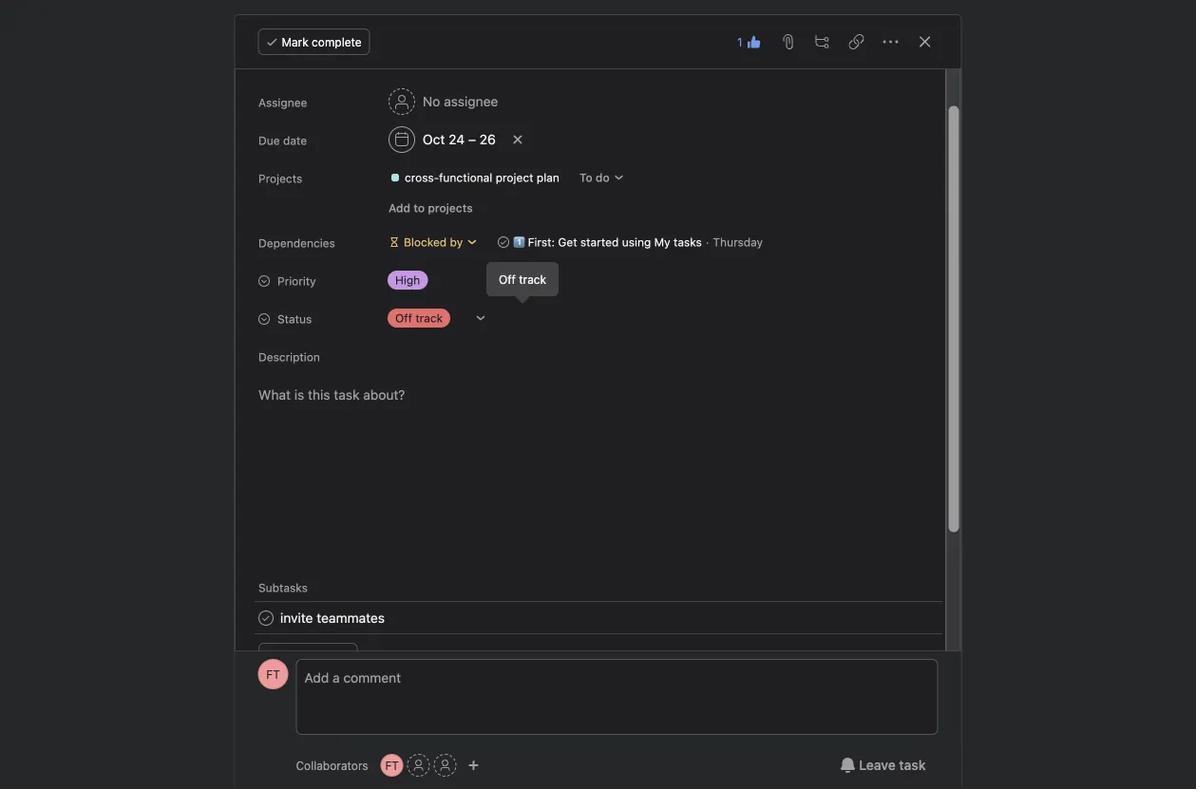 Task type: describe. For each thing, give the bounding box(es) containing it.
copy task link image
[[849, 34, 864, 49]]

attachments: add a file to this task, share timeline with teammates image
[[781, 34, 796, 49]]

track inside popup button
[[415, 312, 442, 325]]

started
[[580, 236, 618, 249]]

complete
[[312, 35, 362, 48]]

date
[[283, 134, 306, 147]]

mark complete
[[282, 35, 362, 48]]

leave
[[859, 758, 896, 773]]

cross-
[[404, 171, 439, 184]]

my
[[654, 236, 670, 249]]

off track inside popup button
[[395, 312, 442, 325]]

off track tooltip
[[487, 263, 558, 301]]

blocked
[[403, 236, 446, 249]]

add to projects button
[[380, 195, 481, 221]]

plan
[[536, 171, 559, 184]]

more actions for this task image
[[883, 34, 898, 49]]

track inside tooltip
[[519, 273, 546, 286]]

cross-functional project plan
[[404, 171, 559, 184]]

0 horizontal spatial ft button
[[258, 659, 288, 690]]

share timeline with teammates dialog
[[235, 15, 961, 790]]

1
[[737, 35, 743, 48]]

1️⃣
[[513, 236, 524, 249]]

by
[[449, 236, 462, 249]]

thursday
[[712, 236, 763, 249]]

description
[[258, 351, 320, 364]]

mark
[[282, 35, 308, 48]]

leave task button
[[828, 749, 938, 783]]

get
[[558, 236, 577, 249]]

dependencies
[[258, 237, 335, 250]]

off track button
[[380, 305, 494, 332]]

oct
[[422, 132, 445, 147]]

add to projects
[[388, 201, 472, 215]]

due
[[258, 134, 279, 147]]

Completed checkbox
[[254, 607, 277, 630]]

oct 24 – 26
[[422, 132, 495, 147]]

0 horizontal spatial ft
[[266, 668, 280, 681]]

1️⃣ first: get started using my tasks
[[513, 236, 701, 249]]

subtasks
[[258, 581, 307, 595]]

projects
[[427, 201, 472, 215]]

collaborators
[[296, 759, 368, 772]]

assignee
[[443, 94, 498, 109]]

off track inside tooltip
[[499, 273, 546, 286]]



Task type: vqa. For each thing, say whether or not it's contained in the screenshot.
You
no



Task type: locate. For each thing, give the bounding box(es) containing it.
track
[[519, 273, 546, 286], [415, 312, 442, 325]]

blocked by
[[403, 236, 462, 249]]

tasks
[[673, 236, 701, 249]]

ft button down completed image
[[258, 659, 288, 690]]

off track
[[499, 273, 546, 286], [395, 312, 442, 325]]

off inside tooltip
[[499, 273, 516, 286]]

status
[[277, 313, 311, 326]]

track down the first:
[[519, 273, 546, 286]]

track down high popup button
[[415, 312, 442, 325]]

0 vertical spatial ft
[[266, 668, 280, 681]]

ft
[[266, 668, 280, 681], [385, 759, 399, 772]]

Task Name text field
[[280, 608, 384, 629]]

assignee
[[258, 96, 307, 109]]

add or remove collaborators image
[[468, 760, 479, 771]]

collapse task pane image
[[917, 34, 933, 49]]

leave task
[[859, 758, 926, 773]]

due date
[[258, 134, 306, 147]]

clear due date image
[[511, 134, 523, 145]]

24
[[448, 132, 464, 147]]

1 horizontal spatial ft button
[[381, 754, 403, 777]]

high
[[395, 274, 420, 287]]

off down high
[[395, 312, 412, 325]]

–
[[468, 132, 475, 147]]

main content containing no assignee
[[235, 22, 961, 790]]

first:
[[527, 236, 554, 249]]

main content
[[235, 22, 961, 790]]

off
[[499, 273, 516, 286], [395, 312, 412, 325]]

blocked by button
[[380, 229, 486, 256]]

1 horizontal spatial ft
[[385, 759, 399, 772]]

0 vertical spatial track
[[519, 273, 546, 286]]

priority
[[277, 275, 316, 288]]

completed image
[[254, 607, 277, 630]]

1 horizontal spatial off
[[499, 273, 516, 286]]

no assignee
[[422, 94, 498, 109]]

1 vertical spatial off track
[[395, 312, 442, 325]]

0 vertical spatial ft button
[[258, 659, 288, 690]]

to do
[[579, 171, 609, 184]]

ft down completed image
[[266, 668, 280, 681]]

ft button
[[258, 659, 288, 690], [381, 754, 403, 777]]

projects
[[258, 172, 302, 185]]

add subtask image
[[815, 34, 830, 49]]

1 horizontal spatial off track
[[499, 273, 546, 286]]

mark complete button
[[258, 29, 370, 55]]

off down 1️⃣
[[499, 273, 516, 286]]

0 horizontal spatial off
[[395, 312, 412, 325]]

high button
[[380, 267, 494, 294]]

1 vertical spatial off
[[395, 312, 412, 325]]

0 comments. click to go to subtask details and comments image
[[922, 611, 937, 626]]

1 vertical spatial ft button
[[381, 754, 403, 777]]

0 vertical spatial off track
[[499, 273, 546, 286]]

26
[[479, 132, 495, 147]]

cross-functional project plan link
[[381, 168, 567, 187]]

to
[[413, 201, 424, 215]]

to do button
[[570, 164, 633, 191]]

using
[[622, 236, 651, 249]]

0 vertical spatial off
[[499, 273, 516, 286]]

do
[[595, 171, 609, 184]]

1 button
[[732, 29, 767, 55]]

ft button right collaborators at the left bottom of the page
[[381, 754, 403, 777]]

no
[[422, 94, 440, 109]]

off track down 1️⃣
[[499, 273, 546, 286]]

0 horizontal spatial track
[[415, 312, 442, 325]]

project
[[495, 171, 533, 184]]

to
[[579, 171, 592, 184]]

off inside popup button
[[395, 312, 412, 325]]

add
[[388, 201, 410, 215]]

no assignee button
[[380, 85, 506, 119]]

1 vertical spatial track
[[415, 312, 442, 325]]

1 vertical spatial ft
[[385, 759, 399, 772]]

functional
[[439, 171, 492, 184]]

ft right collaborators at the left bottom of the page
[[385, 759, 399, 772]]

1 horizontal spatial track
[[519, 273, 546, 286]]

off track down high
[[395, 312, 442, 325]]

task
[[899, 758, 926, 773]]

0 horizontal spatial off track
[[395, 312, 442, 325]]



